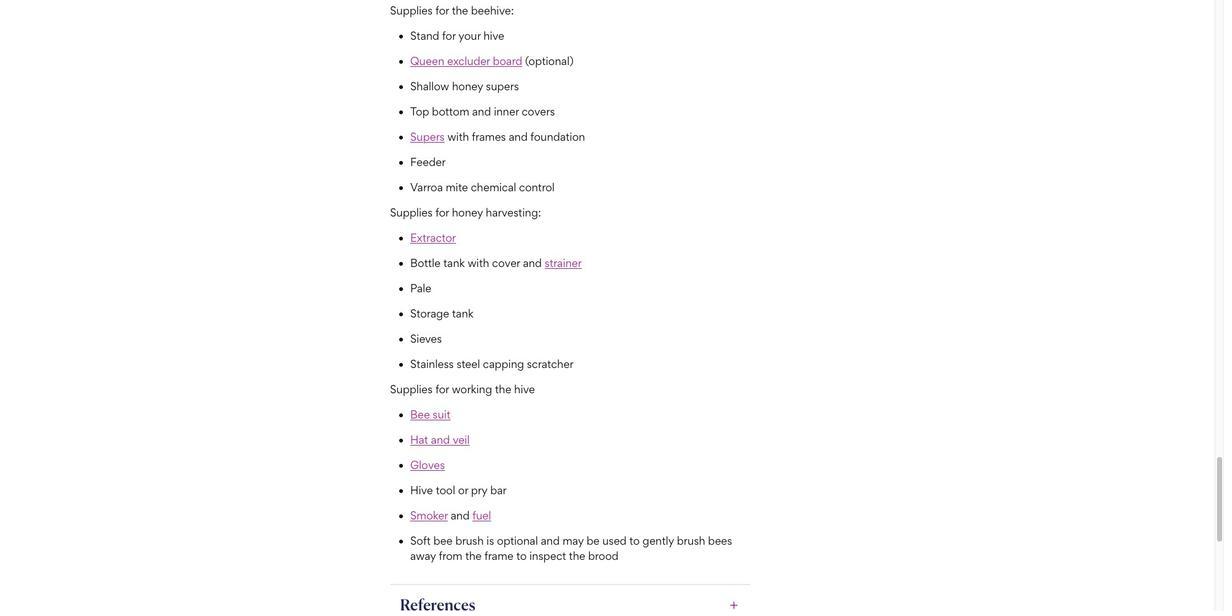 Task type: locate. For each thing, give the bounding box(es) containing it.
supplies down varroa
[[390, 206, 433, 220]]

the right from
[[465, 550, 482, 563]]

for
[[436, 4, 449, 17], [442, 29, 456, 43], [436, 206, 449, 220], [436, 383, 449, 396]]

bottom
[[432, 105, 469, 118]]

to right used at bottom
[[630, 535, 640, 548]]

supers
[[486, 80, 519, 93]]

board
[[493, 55, 523, 68]]

1 horizontal spatial brush
[[677, 535, 706, 548]]

supplies up bee
[[390, 383, 433, 396]]

hive
[[410, 484, 433, 498]]

and up inspect
[[541, 535, 560, 548]]

queen excluder board link
[[410, 55, 523, 68]]

0 vertical spatial to
[[630, 535, 640, 548]]

brush left the bees
[[677, 535, 706, 548]]

for for working
[[436, 383, 449, 396]]

1 vertical spatial tank
[[452, 307, 474, 321]]

bee suit link
[[410, 408, 451, 422]]

brush left is
[[455, 535, 484, 548]]

stainless
[[410, 358, 454, 371]]

brush
[[455, 535, 484, 548], [677, 535, 706, 548]]

and
[[472, 105, 491, 118], [509, 130, 528, 144], [523, 257, 542, 270], [431, 434, 450, 447], [451, 510, 470, 523], [541, 535, 560, 548]]

with left cover
[[468, 257, 489, 270]]

hive
[[484, 29, 504, 43], [514, 383, 535, 396]]

bee suit
[[410, 408, 451, 422]]

1 vertical spatial supplies
[[390, 206, 433, 220]]

for for the
[[436, 4, 449, 17]]

0 horizontal spatial hive
[[484, 29, 504, 43]]

3 supplies from the top
[[390, 383, 433, 396]]

hat
[[410, 434, 428, 447]]

your
[[459, 29, 481, 43]]

1 vertical spatial hive
[[514, 383, 535, 396]]

for left your
[[442, 29, 456, 43]]

gently
[[643, 535, 674, 548]]

bottle tank with cover and strainer
[[410, 257, 582, 270]]

honey down "mite"
[[452, 206, 483, 220]]

supplies for supplies for the beehive:
[[390, 4, 433, 17]]

1 vertical spatial to
[[517, 550, 527, 563]]

0 horizontal spatial brush
[[455, 535, 484, 548]]

0 vertical spatial tank
[[444, 257, 465, 270]]

the down may on the bottom of the page
[[569, 550, 586, 563]]

0 vertical spatial supplies
[[390, 4, 433, 17]]

hive down capping
[[514, 383, 535, 396]]

pale
[[410, 282, 432, 295]]

the down capping
[[495, 383, 512, 396]]

stainless steel capping scratcher
[[410, 358, 574, 371]]

chemical
[[471, 181, 516, 194]]

strainer link
[[545, 257, 582, 270]]

feeder
[[410, 156, 446, 169]]

2 supplies from the top
[[390, 206, 433, 220]]

smoker
[[410, 510, 448, 523]]

bar
[[490, 484, 507, 498]]

supers with frames and foundation
[[410, 130, 585, 144]]

tank right the storage
[[452, 307, 474, 321]]

soft
[[410, 535, 431, 548]]

hive right your
[[484, 29, 504, 43]]

0 horizontal spatial to
[[517, 550, 527, 563]]

inner
[[494, 105, 519, 118]]

stand
[[410, 29, 440, 43]]

storage
[[410, 307, 449, 321]]

away
[[410, 550, 436, 563]]

bee
[[434, 535, 453, 548]]

from
[[439, 550, 463, 563]]

supplies
[[390, 4, 433, 17], [390, 206, 433, 220], [390, 383, 433, 396]]

tool
[[436, 484, 455, 498]]

1 vertical spatial honey
[[452, 206, 483, 220]]

honey down excluder
[[452, 80, 483, 93]]

queen excluder board (optional)
[[410, 55, 574, 68]]

to down optional
[[517, 550, 527, 563]]

storage tank
[[410, 307, 474, 321]]

scratcher
[[527, 358, 574, 371]]

top bottom and inner covers
[[410, 105, 555, 118]]

optional
[[497, 535, 538, 548]]

beehive:
[[471, 4, 514, 17]]

shallow
[[410, 80, 449, 93]]

to
[[630, 535, 640, 548], [517, 550, 527, 563]]

harvesting:
[[486, 206, 541, 220]]

with
[[448, 130, 469, 144], [468, 257, 489, 270]]

excluder
[[447, 55, 490, 68]]

1 supplies from the top
[[390, 4, 433, 17]]

for up extractor
[[436, 206, 449, 220]]

extractor link
[[410, 232, 456, 245]]

hat and veil link
[[410, 434, 470, 447]]

be
[[587, 535, 600, 548]]

and left "veil"
[[431, 434, 450, 447]]

(optional)
[[525, 55, 574, 68]]

0 vertical spatial honey
[[452, 80, 483, 93]]

for up suit
[[436, 383, 449, 396]]

gloves link
[[410, 459, 445, 472]]

mite
[[446, 181, 468, 194]]

smoker link
[[410, 510, 448, 523]]

tank
[[444, 257, 465, 270], [452, 307, 474, 321]]

honey
[[452, 80, 483, 93], [452, 206, 483, 220]]

2 vertical spatial supplies
[[390, 383, 433, 396]]

with down bottom
[[448, 130, 469, 144]]

supplies for supplies for working the hive
[[390, 383, 433, 396]]

for up 'stand for your hive'
[[436, 4, 449, 17]]

cover
[[492, 257, 520, 270]]

brood
[[588, 550, 619, 563]]

the
[[452, 4, 468, 17], [495, 383, 512, 396], [465, 550, 482, 563], [569, 550, 586, 563]]

tank right 'bottle'
[[444, 257, 465, 270]]

suit
[[433, 408, 451, 422]]

supplies up stand
[[390, 4, 433, 17]]



Task type: vqa. For each thing, say whether or not it's contained in the screenshot.
jack russell terrier dog running outside with a blue bone toy image
no



Task type: describe. For each thing, give the bounding box(es) containing it.
capping
[[483, 358, 524, 371]]

top
[[410, 105, 429, 118]]

fuel link
[[473, 510, 491, 523]]

0 vertical spatial with
[[448, 130, 469, 144]]

tank for storage
[[452, 307, 474, 321]]

hat and veil
[[410, 434, 470, 447]]

tank for bottle
[[444, 257, 465, 270]]

sieves
[[410, 333, 442, 346]]

frames
[[472, 130, 506, 144]]

supplies for the beehive:
[[390, 4, 514, 17]]

references image
[[728, 600, 741, 612]]

supplies for supplies for honey harvesting:
[[390, 206, 433, 220]]

supers
[[410, 130, 445, 144]]

bees
[[708, 535, 732, 548]]

is
[[487, 535, 494, 548]]

and left inner at top
[[472, 105, 491, 118]]

bee
[[410, 408, 430, 422]]

gloves
[[410, 459, 445, 472]]

and left fuel on the bottom left of the page
[[451, 510, 470, 523]]

fuel
[[473, 510, 491, 523]]

hive tool or pry bar
[[410, 484, 507, 498]]

frame
[[485, 550, 514, 563]]

and right cover
[[523, 257, 542, 270]]

for for honey
[[436, 206, 449, 220]]

soft bee brush is optional and may be used to gently brush bees away from the frame to inspect the brood
[[410, 535, 732, 563]]

the up 'stand for your hive'
[[452, 4, 468, 17]]

supers link
[[410, 130, 445, 144]]

for for your
[[442, 29, 456, 43]]

0 vertical spatial hive
[[484, 29, 504, 43]]

foundation
[[531, 130, 585, 144]]

or
[[458, 484, 468, 498]]

working
[[452, 383, 492, 396]]

1 horizontal spatial to
[[630, 535, 640, 548]]

and down inner at top
[[509, 130, 528, 144]]

strainer
[[545, 257, 582, 270]]

1 vertical spatial with
[[468, 257, 489, 270]]

varroa mite chemical control
[[410, 181, 555, 194]]

extractor
[[410, 232, 456, 245]]

control
[[519, 181, 555, 194]]

and inside soft bee brush is optional and may be used to gently brush bees away from the frame to inspect the brood
[[541, 535, 560, 548]]

shallow honey supers
[[410, 80, 519, 93]]

varroa
[[410, 181, 443, 194]]

stand for your hive
[[410, 29, 504, 43]]

used
[[603, 535, 627, 548]]

pry
[[471, 484, 488, 498]]

2 honey from the top
[[452, 206, 483, 220]]

1 horizontal spatial hive
[[514, 383, 535, 396]]

may
[[563, 535, 584, 548]]

covers
[[522, 105, 555, 118]]

1 honey from the top
[[452, 80, 483, 93]]

steel
[[457, 358, 480, 371]]

inspect
[[530, 550, 566, 563]]

veil
[[453, 434, 470, 447]]

1 brush from the left
[[455, 535, 484, 548]]

bottle
[[410, 257, 441, 270]]

supplies for working the hive
[[390, 383, 535, 396]]

smoker and fuel
[[410, 510, 491, 523]]

2 brush from the left
[[677, 535, 706, 548]]

queen
[[410, 55, 445, 68]]

supplies for honey harvesting:
[[390, 206, 541, 220]]



